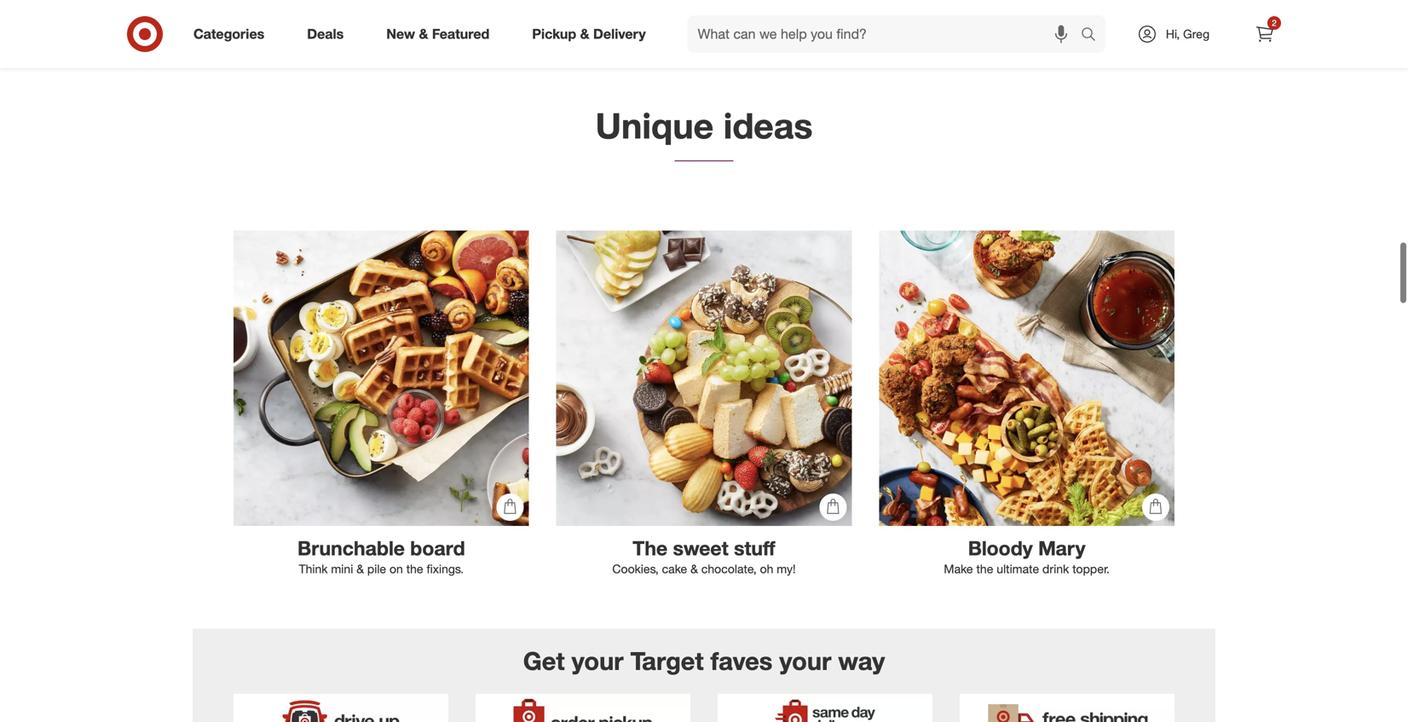 Task type: describe. For each thing, give the bounding box(es) containing it.
pickup & delivery
[[532, 26, 646, 42]]

free shipping image
[[960, 694, 1175, 722]]

drink
[[1043, 562, 1070, 577]]

bloody
[[969, 536, 1033, 560]]

& inside the sweet stuff cookies, cake & chocolate, oh my!
[[691, 562, 698, 577]]

new & featured
[[387, 26, 490, 42]]

faves
[[711, 646, 773, 676]]

cookies,
[[613, 562, 659, 577]]

search button
[[1074, 15, 1115, 56]]

topper.
[[1073, 562, 1110, 577]]

new
[[387, 26, 415, 42]]

1 your from the left
[[572, 646, 624, 676]]

mini
[[331, 562, 353, 577]]

& right pickup
[[580, 26, 590, 42]]

pile
[[368, 562, 386, 577]]

on
[[390, 562, 403, 577]]

bloody mary make the ultimate drink topper.
[[944, 536, 1110, 577]]

unique
[[596, 104, 714, 147]]

same day delivery, delivered with shipt image
[[718, 694, 933, 722]]

drive up image
[[234, 694, 449, 722]]

get
[[523, 646, 565, 676]]

& inside brunchable board think mini & pile on the fixings.
[[357, 562, 364, 577]]

think
[[299, 562, 328, 577]]

ideas
[[724, 104, 813, 147]]

the inside brunchable board think mini & pile on the fixings.
[[407, 562, 424, 577]]

greg
[[1184, 26, 1210, 41]]

& right new
[[419, 26, 429, 42]]

order pickup image
[[476, 694, 691, 722]]

search
[[1074, 27, 1115, 44]]

hi, greg
[[1167, 26, 1210, 41]]

pickup
[[532, 26, 577, 42]]

stuff
[[734, 536, 776, 560]]

mary
[[1039, 536, 1086, 560]]



Task type: locate. For each thing, give the bounding box(es) containing it.
get your target faves your way
[[523, 646, 886, 676]]

2 the from the left
[[977, 562, 994, 577]]

the
[[633, 536, 668, 560]]

& right cake
[[691, 562, 698, 577]]

______
[[675, 140, 734, 164]]

the down bloody
[[977, 562, 994, 577]]

featured
[[432, 26, 490, 42]]

board
[[410, 536, 465, 560]]

my!
[[777, 562, 796, 577]]

your up same day delivery, delivered with shipt image
[[780, 646, 832, 676]]

&
[[419, 26, 429, 42], [580, 26, 590, 42], [357, 562, 364, 577], [691, 562, 698, 577]]

1 horizontal spatial the
[[977, 562, 994, 577]]

oh
[[760, 562, 774, 577]]

your
[[572, 646, 624, 676], [780, 646, 832, 676]]

cake
[[662, 562, 688, 577]]

way
[[839, 646, 886, 676]]

2
[[1273, 17, 1277, 28]]

the inside bloody mary make the ultimate drink topper.
[[977, 562, 994, 577]]

2 link
[[1247, 15, 1284, 53]]

fixings.
[[427, 562, 464, 577]]

1 horizontal spatial your
[[780, 646, 832, 676]]

brunchable board think mini & pile on the fixings.
[[298, 536, 465, 577]]

unique ideas ______
[[596, 104, 813, 164]]

sweet
[[673, 536, 729, 560]]

chocolate,
[[702, 562, 757, 577]]

2 your from the left
[[780, 646, 832, 676]]

make
[[944, 562, 974, 577]]

delivery
[[594, 26, 646, 42]]

0 horizontal spatial the
[[407, 562, 424, 577]]

the sweet stuff cookies, cake & chocolate, oh my!
[[613, 536, 796, 577]]

the
[[407, 562, 424, 577], [977, 562, 994, 577]]

deals link
[[293, 15, 365, 53]]

categories link
[[179, 15, 286, 53]]

1 the from the left
[[407, 562, 424, 577]]

deals
[[307, 26, 344, 42]]

ultimate
[[997, 562, 1040, 577]]

categories
[[194, 26, 265, 42]]

& left pile
[[357, 562, 364, 577]]

0 horizontal spatial your
[[572, 646, 624, 676]]

your up 'order pickup' image
[[572, 646, 624, 676]]

new & featured link
[[372, 15, 511, 53]]

hi,
[[1167, 26, 1181, 41]]

the right on
[[407, 562, 424, 577]]

pickup & delivery link
[[518, 15, 668, 53]]

target
[[631, 646, 704, 676]]

brunchable
[[298, 536, 405, 560]]

What can we help you find? suggestions appear below search field
[[688, 15, 1086, 53]]



Task type: vqa. For each thing, say whether or not it's contained in the screenshot.
haves
no



